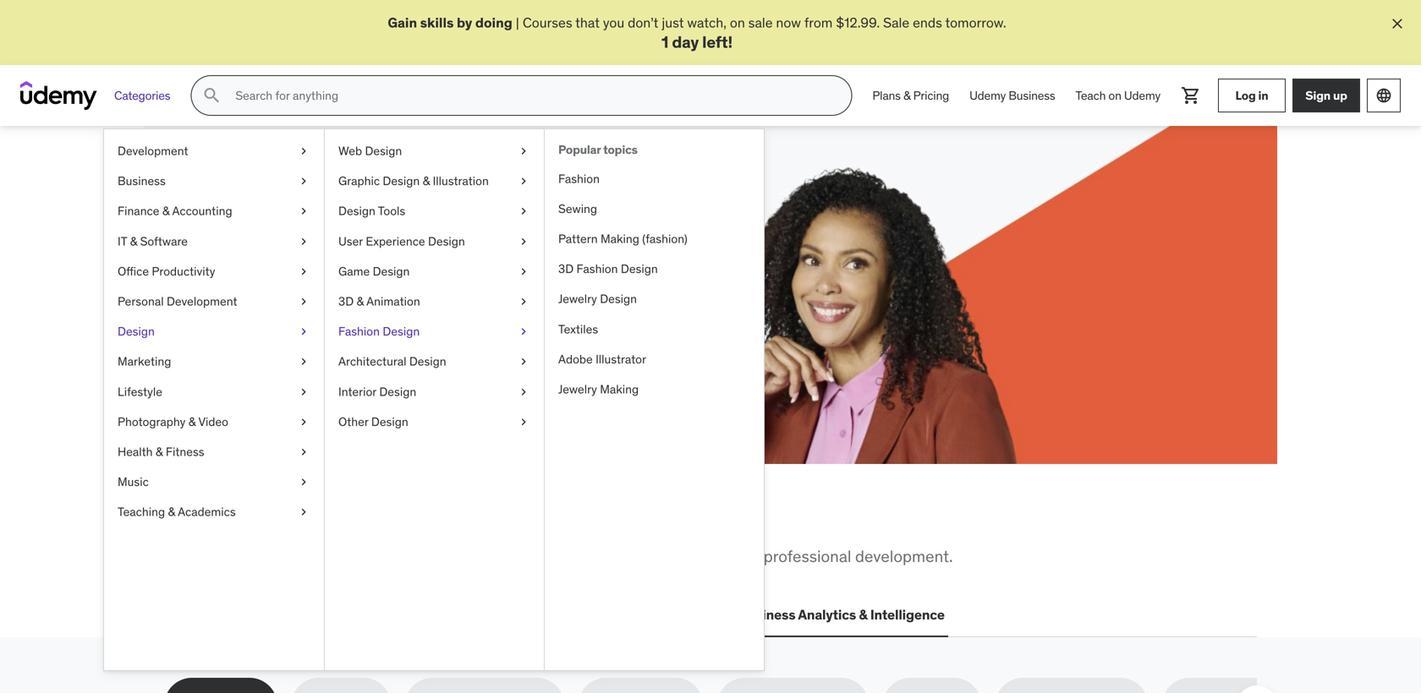 Task type: describe. For each thing, give the bounding box(es) containing it.
pattern making (fashion) link
[[545, 224, 764, 255]]

succeed
[[438, 200, 544, 235]]

making for pattern
[[601, 232, 640, 247]]

adobe
[[559, 352, 593, 367]]

xsmall image for finance & accounting
[[297, 203, 311, 220]]

& for teaching & academics
[[168, 505, 175, 520]]

catalog
[[540, 547, 594, 567]]

fashion design
[[338, 324, 420, 340]]

experience
[[366, 234, 425, 249]]

now
[[776, 14, 801, 31]]

teach
[[1076, 88, 1106, 103]]

fashion design link
[[325, 317, 544, 347]]

courses for (and
[[225, 276, 275, 293]]

design down personal
[[118, 324, 155, 340]]

textiles link
[[545, 315, 764, 345]]

photography & video link
[[104, 407, 324, 438]]

xsmall image for user experience design
[[517, 234, 531, 250]]

udemy image
[[20, 81, 97, 110]]

development link
[[104, 136, 324, 167]]

xsmall image for business
[[297, 173, 311, 190]]

graphic design & illustration link
[[325, 167, 544, 197]]

xsmall image for other design
[[517, 414, 531, 431]]

submit search image
[[202, 86, 222, 106]]

|
[[516, 14, 520, 31]]

music
[[118, 475, 149, 490]]

business for business
[[118, 174, 166, 189]]

ends for save)
[[317, 295, 347, 312]]

day
[[672, 32, 699, 52]]

1 vertical spatial skills
[[257, 505, 329, 540]]

teach on udemy link
[[1066, 75, 1171, 116]]

finance
[[118, 204, 159, 219]]

pattern making (fashion)
[[559, 232, 688, 247]]

left!
[[703, 32, 733, 52]]

music link
[[104, 468, 324, 498]]

pricing
[[914, 88, 950, 103]]

you inside all the skills you need in one place from critical workplace skills to technical topics, our catalog supports well-rounded professional development.
[[334, 505, 382, 540]]

xsmall image for web design
[[517, 143, 531, 160]]

shopping cart with 0 items image
[[1181, 86, 1202, 106]]

personal development link
[[104, 287, 324, 317]]

development inside the personal development link
[[167, 294, 237, 309]]

xsmall image for development
[[297, 143, 311, 160]]

xsmall image for marketing
[[297, 354, 311, 371]]

intelligence
[[871, 607, 945, 624]]

xsmall image for graphic design & illustration
[[517, 173, 531, 190]]

udemy business
[[970, 88, 1056, 103]]

it & software
[[118, 234, 188, 249]]

learn,
[[225, 200, 313, 235]]

teaching & academics link
[[104, 498, 324, 528]]

it certifications
[[304, 607, 404, 624]]

interior
[[338, 385, 377, 400]]

categories
[[114, 88, 170, 103]]

animation
[[367, 294, 420, 309]]

game design link
[[325, 257, 544, 287]]

skills inside the gain skills by doing | courses that you don't just watch, on sale now from $12.99. sale ends tomorrow. 1 day left!
[[420, 14, 454, 31]]

skill
[[334, 276, 357, 293]]

you inside the gain skills by doing | courses that you don't just watch, on sale now from $12.99. sale ends tomorrow. 1 day left!
[[603, 14, 625, 31]]

design down pattern making (fashion) link
[[621, 262, 658, 277]]

design right web
[[365, 144, 402, 159]]

3d fashion design
[[559, 262, 658, 277]]

fashion design element
[[544, 130, 764, 671]]

jewelry for jewelry design
[[559, 292, 597, 307]]

user
[[338, 234, 363, 249]]

health & fitness link
[[104, 438, 324, 468]]

1 vertical spatial fashion
[[577, 262, 618, 277]]

log in link
[[1219, 79, 1286, 113]]

1 horizontal spatial on
[[1109, 88, 1122, 103]]

xsmall image for design tools
[[517, 203, 531, 220]]

2 vertical spatial skills
[[335, 547, 371, 567]]

design up animation
[[373, 264, 410, 279]]

sewing link
[[545, 194, 764, 224]]

business for business analytics & intelligence
[[739, 607, 796, 624]]

accounting
[[172, 204, 232, 219]]

& for 3d & animation
[[357, 294, 364, 309]]

need
[[387, 505, 452, 540]]

fashion link
[[545, 164, 764, 194]]

in inside log in link
[[1259, 88, 1269, 103]]

by
[[457, 14, 472, 31]]

game
[[338, 264, 370, 279]]

health
[[118, 445, 153, 460]]

xsmall image for music
[[297, 475, 311, 491]]

photography & video
[[118, 415, 228, 430]]

every
[[298, 276, 331, 293]]

xsmall image for photography & video
[[297, 414, 311, 431]]

jewelry for jewelry making
[[559, 382, 597, 397]]

illustration
[[433, 174, 489, 189]]

tomorrow. for save)
[[350, 295, 411, 312]]

& for plans & pricing
[[904, 88, 911, 103]]

xsmall image for lifestyle
[[297, 384, 311, 401]]

design tools
[[338, 204, 406, 219]]

design down architectural design
[[379, 385, 417, 400]]

it & software link
[[104, 227, 324, 257]]

place
[[542, 505, 612, 540]]

in inside all the skills you need in one place from critical workplace skills to technical topics, our catalog supports well-rounded professional development.
[[457, 505, 483, 540]]

all
[[164, 505, 204, 540]]

interior design
[[338, 385, 417, 400]]

1 udemy from the left
[[970, 88, 1006, 103]]

fashion for fashion
[[559, 171, 600, 187]]

sewing
[[559, 201, 597, 217]]

adobe illustrator
[[559, 352, 647, 367]]

plans & pricing link
[[863, 75, 960, 116]]

journey,
[[456, 276, 504, 293]]

architectural
[[338, 354, 407, 370]]

xsmall image for interior design
[[517, 384, 531, 401]]

productivity
[[152, 264, 215, 279]]

user experience design
[[338, 234, 465, 249]]

marketing
[[118, 354, 171, 370]]

for
[[278, 276, 295, 293]]

design down graphic
[[338, 204, 376, 219]]

technical
[[393, 547, 458, 567]]

sale
[[749, 14, 773, 31]]

other design link
[[325, 407, 544, 438]]

development inside development link
[[118, 144, 188, 159]]

lifestyle
[[118, 385, 162, 400]]

2 horizontal spatial business
[[1009, 88, 1056, 103]]

& for finance & accounting
[[162, 204, 170, 219]]

choose a language image
[[1376, 87, 1393, 104]]

& for health & fitness
[[156, 445, 163, 460]]

design inside 'link'
[[371, 415, 409, 430]]

practice,
[[318, 200, 433, 235]]

jewelry design
[[559, 292, 637, 307]]

plans & pricing
[[873, 88, 950, 103]]

tools
[[378, 204, 406, 219]]

sale for save)
[[288, 295, 314, 312]]

topics
[[603, 142, 638, 158]]

business analytics & intelligence button
[[735, 596, 948, 636]]

gain
[[388, 14, 417, 31]]

topics,
[[462, 547, 509, 567]]

business link
[[104, 167, 324, 197]]

2 udemy from the left
[[1125, 88, 1161, 103]]

analytics
[[798, 607, 856, 624]]



Task type: vqa. For each thing, say whether or not it's contained in the screenshot.
USER EXPERIENCE DESIGN
yes



Task type: locate. For each thing, give the bounding box(es) containing it.
business left analytics
[[739, 607, 796, 624]]

xsmall image for design
[[297, 324, 311, 340]]

design down animation
[[383, 324, 420, 340]]

1 vertical spatial ends
[[317, 295, 347, 312]]

1 horizontal spatial you
[[603, 14, 625, 31]]

courses inside learn, practice, succeed (and save) courses for every skill in your learning journey, starting at $12.99. sale ends tomorrow.
[[225, 276, 275, 293]]

0 vertical spatial fashion
[[559, 171, 600, 187]]

1 vertical spatial courses
[[225, 276, 275, 293]]

xsmall image for office productivity
[[297, 264, 311, 280]]

2 vertical spatial fashion
[[338, 324, 380, 340]]

& right teaching
[[168, 505, 175, 520]]

1 vertical spatial 3d
[[338, 294, 354, 309]]

making inside pattern making (fashion) link
[[601, 232, 640, 247]]

1 vertical spatial in
[[361, 276, 372, 293]]

that
[[576, 14, 600, 31]]

you right that
[[603, 14, 625, 31]]

1 horizontal spatial skills
[[335, 547, 371, 567]]

& for it & software
[[130, 234, 137, 249]]

$12.99. for |
[[836, 14, 880, 31]]

skills up workplace on the bottom left
[[257, 505, 329, 540]]

xsmall image for 3d & animation
[[517, 294, 531, 310]]

academics
[[178, 505, 236, 520]]

courses up at
[[225, 276, 275, 293]]

textiles
[[559, 322, 598, 337]]

gain skills by doing | courses that you don't just watch, on sale now from $12.99. sale ends tomorrow. 1 day left!
[[388, 14, 1007, 52]]

xsmall image
[[297, 173, 311, 190], [517, 173, 531, 190], [517, 234, 531, 250], [297, 264, 311, 280], [517, 264, 531, 280], [517, 294, 531, 310], [517, 324, 531, 340], [517, 354, 531, 371], [297, 384, 311, 401], [517, 384, 531, 401], [297, 414, 311, 431], [517, 414, 531, 431]]

0 vertical spatial skills
[[420, 14, 454, 31]]

1 horizontal spatial $12.99.
[[836, 14, 880, 31]]

fashion for fashion design
[[338, 324, 380, 340]]

well-
[[665, 547, 700, 567]]

it up "office"
[[118, 234, 127, 249]]

0 vertical spatial business
[[1009, 88, 1056, 103]]

in right skill
[[361, 276, 372, 293]]

fashion up architectural
[[338, 324, 380, 340]]

& right the finance
[[162, 204, 170, 219]]

1 horizontal spatial ends
[[913, 14, 943, 31]]

(and
[[225, 234, 284, 269]]

sale inside learn, practice, succeed (and save) courses for every skill in your learning journey, starting at $12.99. sale ends tomorrow.
[[288, 295, 314, 312]]

jewelry
[[559, 292, 597, 307], [559, 382, 597, 397]]

3d & animation
[[338, 294, 420, 309]]

1 horizontal spatial courses
[[523, 14, 573, 31]]

ends inside learn, practice, succeed (and save) courses for every skill in your learning journey, starting at $12.99. sale ends tomorrow.
[[317, 295, 347, 312]]

1 vertical spatial on
[[1109, 88, 1122, 103]]

you
[[603, 14, 625, 31], [334, 505, 382, 540]]

making for jewelry
[[600, 382, 639, 397]]

in right log at the top right
[[1259, 88, 1269, 103]]

xsmall image inside development link
[[297, 143, 311, 160]]

log in
[[1236, 88, 1269, 103]]

data science
[[515, 607, 598, 624]]

1 horizontal spatial udemy
[[1125, 88, 1161, 103]]

data
[[515, 607, 544, 624]]

skills left 'to'
[[335, 547, 371, 567]]

0 horizontal spatial sale
[[288, 295, 314, 312]]

0 vertical spatial $12.99.
[[836, 14, 880, 31]]

making
[[601, 232, 640, 247], [600, 382, 639, 397]]

our
[[513, 547, 537, 567]]

1
[[662, 32, 669, 52]]

other design
[[338, 415, 409, 430]]

web
[[338, 144, 362, 159]]

video
[[198, 415, 228, 430]]

xsmall image inside graphic design & illustration link
[[517, 173, 531, 190]]

1 vertical spatial $12.99.
[[240, 295, 284, 312]]

xsmall image inside design tools link
[[517, 203, 531, 220]]

close image
[[1390, 15, 1406, 32]]

save)
[[289, 234, 356, 269]]

0 vertical spatial jewelry
[[559, 292, 597, 307]]

& right plans
[[904, 88, 911, 103]]

xsmall image for fashion design
[[517, 324, 531, 340]]

sale for |
[[883, 14, 910, 31]]

in inside learn, practice, succeed (and save) courses for every skill in your learning journey, starting at $12.99. sale ends tomorrow.
[[361, 276, 372, 293]]

teaching
[[118, 505, 165, 520]]

xsmall image inside game design link
[[517, 264, 531, 280]]

tomorrow. for |
[[946, 14, 1007, 31]]

& down skill
[[357, 294, 364, 309]]

$12.99. down the for
[[240, 295, 284, 312]]

xsmall image for teaching & academics
[[297, 505, 311, 521]]

it for it & software
[[118, 234, 127, 249]]

popular topics
[[559, 142, 638, 158]]

xsmall image inside fashion design link
[[517, 324, 531, 340]]

1 vertical spatial tomorrow.
[[350, 295, 411, 312]]

0 vertical spatial tomorrow.
[[946, 14, 1007, 31]]

fashion
[[559, 171, 600, 187], [577, 262, 618, 277], [338, 324, 380, 340]]

1 vertical spatial it
[[304, 607, 315, 624]]

design down design tools link
[[428, 234, 465, 249]]

teaching & academics
[[118, 505, 236, 520]]

1 jewelry from the top
[[559, 292, 597, 307]]

& right analytics
[[859, 607, 868, 624]]

tomorrow. down your
[[350, 295, 411, 312]]

2 horizontal spatial in
[[1259, 88, 1269, 103]]

sale down every
[[288, 295, 314, 312]]

0 vertical spatial you
[[603, 14, 625, 31]]

$12.99. inside the gain skills by doing | courses that you don't just watch, on sale now from $12.99. sale ends tomorrow. 1 day left!
[[836, 14, 880, 31]]

tomorrow.
[[946, 14, 1007, 31], [350, 295, 411, 312]]

xsmall image for personal development
[[297, 294, 311, 310]]

& up "office"
[[130, 234, 137, 249]]

0 vertical spatial ends
[[913, 14, 943, 31]]

software
[[140, 234, 188, 249]]

(fashion)
[[643, 232, 688, 247]]

0 horizontal spatial business
[[118, 174, 166, 189]]

xsmall image inside 'interior design' link
[[517, 384, 531, 401]]

architectural design
[[338, 354, 447, 370]]

1 vertical spatial jewelry
[[559, 382, 597, 397]]

xsmall image inside other design 'link'
[[517, 414, 531, 431]]

0 horizontal spatial on
[[730, 14, 745, 31]]

0 vertical spatial development
[[118, 144, 188, 159]]

jewelry design link
[[545, 285, 764, 315]]

$12.99. right 'from'
[[836, 14, 880, 31]]

1 horizontal spatial sale
[[883, 14, 910, 31]]

xsmall image inside music link
[[297, 475, 311, 491]]

xsmall image for it & software
[[297, 234, 311, 250]]

doing
[[475, 14, 513, 31]]

making up '3d fashion design'
[[601, 232, 640, 247]]

0 horizontal spatial $12.99.
[[240, 295, 284, 312]]

3d for 3d fashion design
[[559, 262, 574, 277]]

design tools link
[[325, 197, 544, 227]]

$12.99.
[[836, 14, 880, 31], [240, 295, 284, 312]]

other
[[338, 415, 369, 430]]

1 vertical spatial sale
[[288, 295, 314, 312]]

1 horizontal spatial 3d
[[559, 262, 574, 277]]

2 vertical spatial in
[[457, 505, 483, 540]]

it
[[118, 234, 127, 249], [304, 607, 315, 624]]

& for photography & video
[[188, 415, 196, 430]]

business left teach
[[1009, 88, 1056, 103]]

xsmall image inside 'business' link
[[297, 173, 311, 190]]

design up tools
[[383, 174, 420, 189]]

1 making from the top
[[601, 232, 640, 247]]

ends down skill
[[317, 295, 347, 312]]

$12.99. for save)
[[240, 295, 284, 312]]

critical
[[205, 547, 253, 567]]

to
[[375, 547, 389, 567]]

marketing link
[[104, 347, 324, 377]]

it left 'certifications'
[[304, 607, 315, 624]]

certifications
[[318, 607, 404, 624]]

ends
[[913, 14, 943, 31], [317, 295, 347, 312]]

0 horizontal spatial udemy
[[970, 88, 1006, 103]]

tomorrow. inside the gain skills by doing | courses that you don't just watch, on sale now from $12.99. sale ends tomorrow. 1 day left!
[[946, 14, 1007, 31]]

xsmall image inside 'finance & accounting' link
[[297, 203, 311, 220]]

ends for |
[[913, 14, 943, 31]]

all the skills you need in one place from critical workplace skills to technical topics, our catalog supports well-rounded professional development.
[[164, 505, 953, 567]]

xsmall image inside design link
[[297, 324, 311, 340]]

on right teach
[[1109, 88, 1122, 103]]

2 vertical spatial business
[[739, 607, 796, 624]]

web design link
[[325, 136, 544, 167]]

0 horizontal spatial you
[[334, 505, 382, 540]]

ends up pricing
[[913, 14, 943, 31]]

xsmall image inside 3d & animation link
[[517, 294, 531, 310]]

professional
[[764, 547, 852, 567]]

from
[[805, 14, 833, 31]]

xsmall image for game design
[[517, 264, 531, 280]]

design down fashion design link
[[409, 354, 447, 370]]

interior design link
[[325, 377, 544, 407]]

0 horizontal spatial in
[[361, 276, 372, 293]]

development.
[[856, 547, 953, 567]]

&
[[904, 88, 911, 103], [423, 174, 430, 189], [162, 204, 170, 219], [130, 234, 137, 249], [357, 294, 364, 309], [188, 415, 196, 430], [156, 445, 163, 460], [168, 505, 175, 520], [859, 607, 868, 624]]

xsmall image inside user experience design link
[[517, 234, 531, 250]]

xsmall image inside the personal development link
[[297, 294, 311, 310]]

at
[[225, 295, 237, 312]]

just
[[662, 14, 684, 31]]

one
[[488, 505, 537, 540]]

skills left 'by'
[[420, 14, 454, 31]]

xsmall image for architectural design
[[517, 354, 531, 371]]

tomorrow. inside learn, practice, succeed (and save) courses for every skill in your learning journey, starting at $12.99. sale ends tomorrow.
[[350, 295, 411, 312]]

design
[[365, 144, 402, 159], [383, 174, 420, 189], [338, 204, 376, 219], [428, 234, 465, 249], [621, 262, 658, 277], [373, 264, 410, 279], [600, 292, 637, 307], [118, 324, 155, 340], [383, 324, 420, 340], [409, 354, 447, 370], [379, 385, 417, 400], [371, 415, 409, 430]]

jewelry inside "link"
[[559, 382, 597, 397]]

0 horizontal spatial ends
[[317, 295, 347, 312]]

$12.99. inside learn, practice, succeed (and save) courses for every skill in your learning journey, starting at $12.99. sale ends tomorrow.
[[240, 295, 284, 312]]

3d fashion design link
[[545, 255, 764, 285]]

development down office productivity link
[[167, 294, 237, 309]]

making down illustrator
[[600, 382, 639, 397]]

the
[[209, 505, 252, 540]]

fashion up jewelry design at left top
[[577, 262, 618, 277]]

1 vertical spatial development
[[167, 294, 237, 309]]

xsmall image
[[297, 143, 311, 160], [517, 143, 531, 160], [297, 203, 311, 220], [517, 203, 531, 220], [297, 234, 311, 250], [297, 294, 311, 310], [297, 324, 311, 340], [297, 354, 311, 371], [297, 444, 311, 461], [297, 475, 311, 491], [297, 505, 311, 521]]

3d down pattern
[[559, 262, 574, 277]]

3d for 3d & animation
[[338, 294, 354, 309]]

personal development
[[118, 294, 237, 309]]

you up 'to'
[[334, 505, 382, 540]]

1 vertical spatial business
[[118, 174, 166, 189]]

courses for doing
[[523, 14, 573, 31]]

in up topics, at the bottom left of page
[[457, 505, 483, 540]]

0 horizontal spatial 3d
[[338, 294, 354, 309]]

learn, practice, succeed (and save) courses for every skill in your learning journey, starting at $12.99. sale ends tomorrow.
[[225, 200, 554, 312]]

courses right the |
[[523, 14, 573, 31]]

illustrator
[[596, 352, 647, 367]]

0 horizontal spatial tomorrow.
[[350, 295, 411, 312]]

xsmall image inside marketing link
[[297, 354, 311, 371]]

xsmall image inside teaching & academics link
[[297, 505, 311, 521]]

0 vertical spatial in
[[1259, 88, 1269, 103]]

0 horizontal spatial it
[[118, 234, 127, 249]]

Search for anything text field
[[232, 81, 831, 110]]

3d down skill
[[338, 294, 354, 309]]

0 horizontal spatial courses
[[225, 276, 275, 293]]

sale inside the gain skills by doing | courses that you don't just watch, on sale now from $12.99. sale ends tomorrow. 1 day left!
[[883, 14, 910, 31]]

& left the video
[[188, 415, 196, 430]]

0 vertical spatial courses
[[523, 14, 573, 31]]

& right health on the left of the page
[[156, 445, 163, 460]]

design down '3d fashion design'
[[600, 292, 637, 307]]

1 horizontal spatial business
[[739, 607, 796, 624]]

data science button
[[511, 596, 601, 636]]

jewelry down adobe
[[559, 382, 597, 397]]

development down categories "dropdown button"
[[118, 144, 188, 159]]

fashion down popular
[[559, 171, 600, 187]]

it for it certifications
[[304, 607, 315, 624]]

on left "sale"
[[730, 14, 745, 31]]

xsmall image for health & fitness
[[297, 444, 311, 461]]

making inside jewelry making "link"
[[600, 382, 639, 397]]

jewelry up textiles
[[559, 292, 597, 307]]

sign up link
[[1293, 79, 1361, 113]]

1 horizontal spatial in
[[457, 505, 483, 540]]

architectural design link
[[325, 347, 544, 377]]

0 vertical spatial it
[[118, 234, 127, 249]]

0 vertical spatial making
[[601, 232, 640, 247]]

business inside button
[[739, 607, 796, 624]]

business up the finance
[[118, 174, 166, 189]]

2 making from the top
[[600, 382, 639, 397]]

udemy business link
[[960, 75, 1066, 116]]

sale
[[883, 14, 910, 31], [288, 295, 314, 312]]

& inside button
[[859, 607, 868, 624]]

jewelry making link
[[545, 375, 764, 405]]

sale up plans
[[883, 14, 910, 31]]

lifestyle link
[[104, 377, 324, 407]]

it inside 'button'
[[304, 607, 315, 624]]

xsmall image inside architectural design link
[[517, 354, 531, 371]]

xsmall image inside it & software link
[[297, 234, 311, 250]]

0 vertical spatial sale
[[883, 14, 910, 31]]

1 horizontal spatial tomorrow.
[[946, 14, 1007, 31]]

1 horizontal spatial it
[[304, 607, 315, 624]]

on inside the gain skills by doing | courses that you don't just watch, on sale now from $12.99. sale ends tomorrow. 1 day left!
[[730, 14, 745, 31]]

3d inside fashion design element
[[559, 262, 574, 277]]

udemy left shopping cart with 0 items image
[[1125, 88, 1161, 103]]

& down web design link
[[423, 174, 430, 189]]

2 jewelry from the top
[[559, 382, 597, 397]]

1 vertical spatial you
[[334, 505, 382, 540]]

workplace
[[257, 547, 331, 567]]

xsmall image inside lifestyle link
[[297, 384, 311, 401]]

udemy right pricing
[[970, 88, 1006, 103]]

tomorrow. up udemy business
[[946, 14, 1007, 31]]

xsmall image inside office productivity link
[[297, 264, 311, 280]]

xsmall image inside health & fitness link
[[297, 444, 311, 461]]

2 horizontal spatial skills
[[420, 14, 454, 31]]

1 vertical spatial making
[[600, 382, 639, 397]]

learning
[[404, 276, 453, 293]]

graphic
[[338, 174, 380, 189]]

courses inside the gain skills by doing | courses that you don't just watch, on sale now from $12.99. sale ends tomorrow. 1 day left!
[[523, 14, 573, 31]]

your
[[375, 276, 401, 293]]

0 vertical spatial 3d
[[559, 262, 574, 277]]

watch,
[[687, 14, 727, 31]]

0 vertical spatial on
[[730, 14, 745, 31]]

0 horizontal spatial skills
[[257, 505, 329, 540]]

xsmall image inside photography & video link
[[297, 414, 311, 431]]

ends inside the gain skills by doing | courses that you don't just watch, on sale now from $12.99. sale ends tomorrow. 1 day left!
[[913, 14, 943, 31]]

science
[[547, 607, 598, 624]]

plans
[[873, 88, 901, 103]]

design down interior design
[[371, 415, 409, 430]]

xsmall image inside web design link
[[517, 143, 531, 160]]



